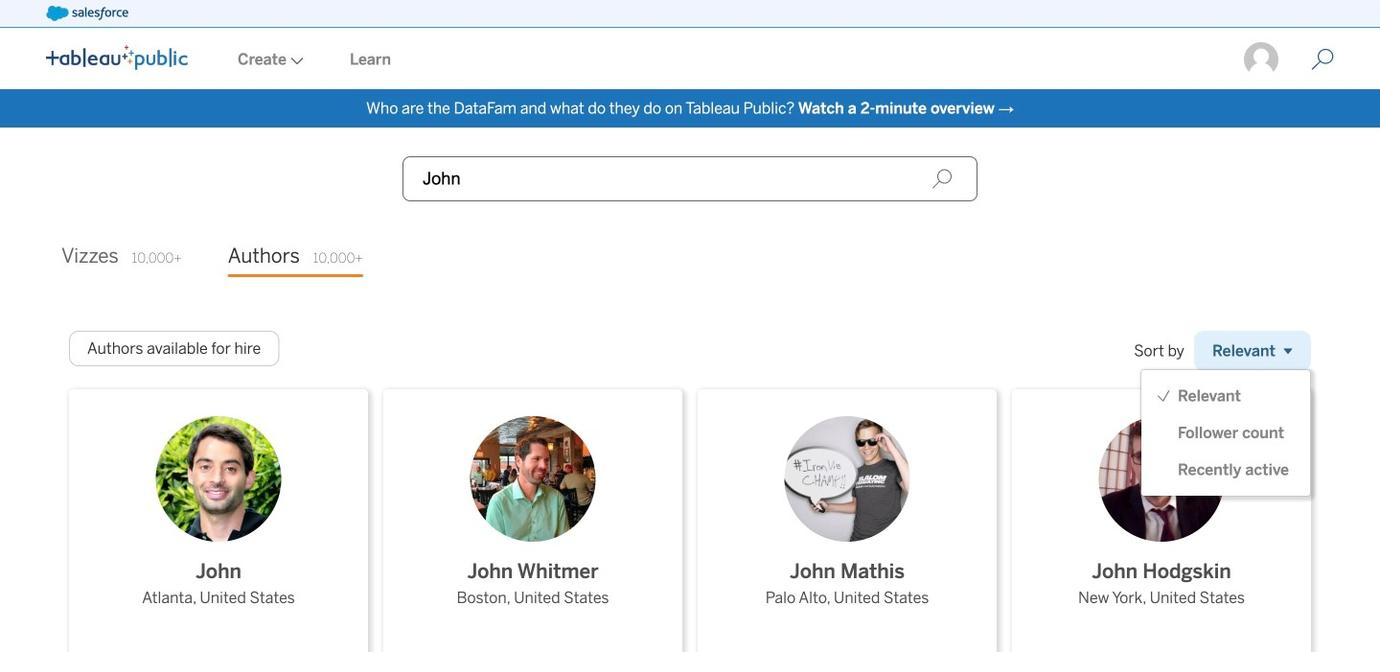 Task type: vqa. For each thing, say whether or not it's contained in the screenshot.
Avatar image for John Mathis
yes



Task type: describe. For each thing, give the bounding box(es) containing it.
avatar image for john whitmer image
[[470, 416, 596, 542]]

search image
[[932, 168, 953, 189]]

avatar image for john mathis image
[[785, 416, 910, 542]]

create image
[[287, 57, 304, 65]]

salesforce logo image
[[46, 6, 128, 21]]

avatar image for john image
[[156, 416, 281, 542]]



Task type: locate. For each thing, give the bounding box(es) containing it.
tara.schultz image
[[1243, 40, 1281, 79]]

list options menu
[[1142, 378, 1311, 488]]

avatar image for john hodgskin image
[[1099, 416, 1225, 542]]

Search input field
[[403, 156, 978, 201]]

logo image
[[46, 45, 188, 70]]

go to search image
[[1289, 48, 1358, 71]]



